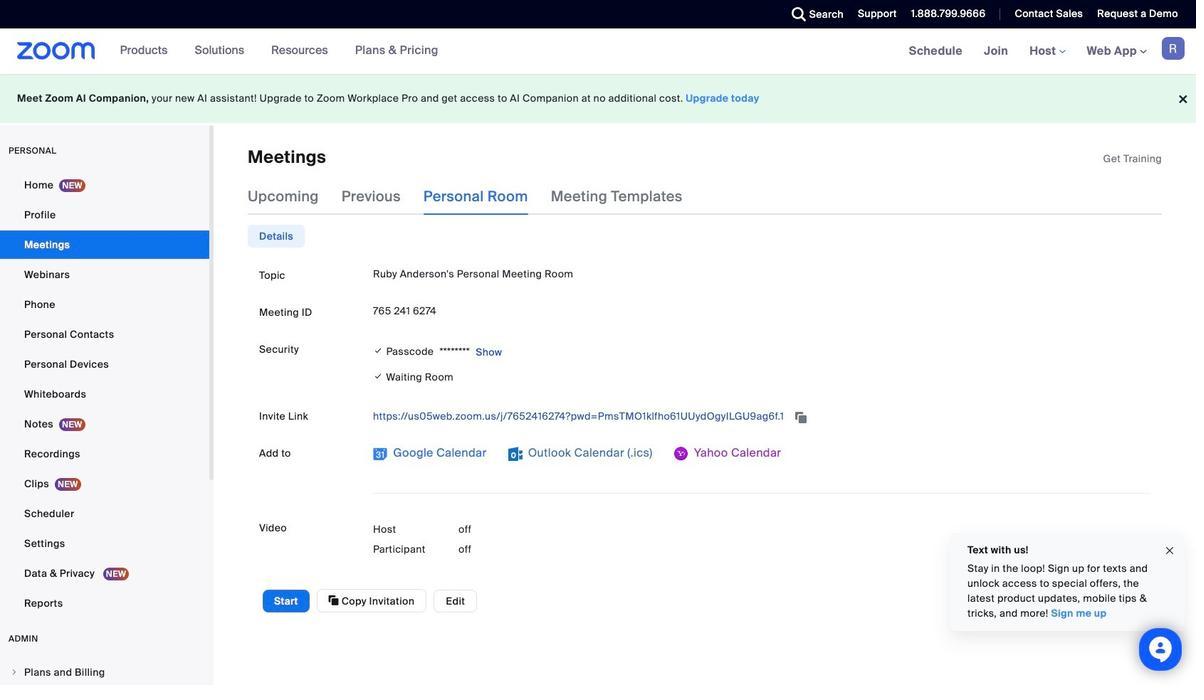 Task type: describe. For each thing, give the bounding box(es) containing it.
add to yahoo calendar image
[[674, 447, 688, 462]]

profile picture image
[[1162, 37, 1185, 60]]

0 vertical spatial application
[[1103, 152, 1162, 166]]

tabs of meeting tab list
[[248, 178, 705, 215]]

add to outlook calendar (.ics) image
[[508, 447, 522, 462]]

right image
[[10, 669, 19, 677]]

copy image
[[329, 595, 339, 608]]

add to google calendar image
[[373, 447, 387, 462]]

2 checked image from the top
[[373, 370, 383, 385]]

meetings navigation
[[898, 28, 1196, 75]]

zoom logo image
[[17, 42, 95, 60]]



Task type: vqa. For each thing, say whether or not it's contained in the screenshot.
main content
no



Task type: locate. For each thing, give the bounding box(es) containing it.
tab list
[[248, 225, 305, 248]]

footer
[[0, 74, 1196, 123]]

checked image
[[373, 344, 383, 358], [373, 370, 383, 385]]

1 vertical spatial checked image
[[373, 370, 383, 385]]

banner
[[0, 28, 1196, 75]]

0 vertical spatial checked image
[[373, 344, 383, 358]]

tab
[[248, 225, 305, 248]]

1 vertical spatial application
[[373, 405, 1150, 428]]

menu item
[[0, 659, 209, 686]]

application
[[1103, 152, 1162, 166], [373, 405, 1150, 428]]

1 checked image from the top
[[373, 344, 383, 358]]

close image
[[1164, 543, 1175, 559]]

personal menu menu
[[0, 171, 209, 619]]

product information navigation
[[109, 28, 449, 74]]



